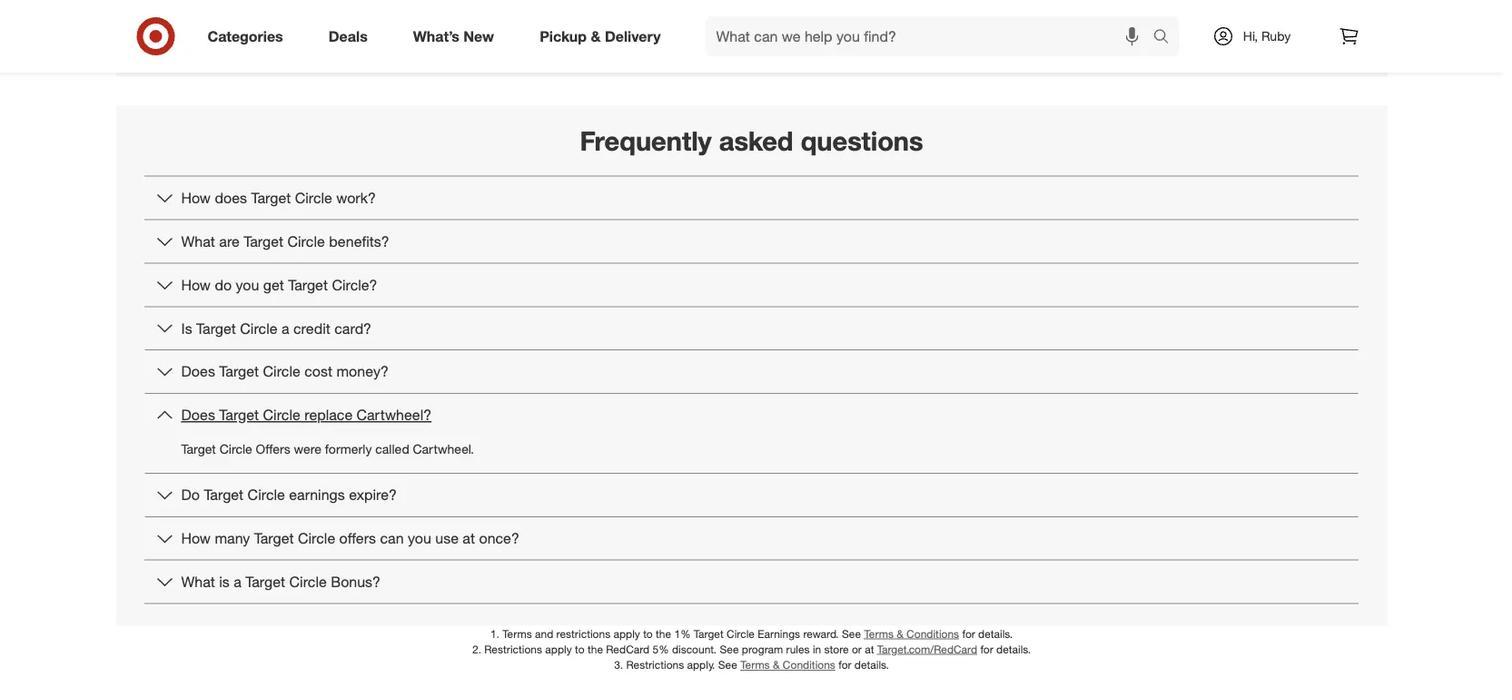 Task type: describe. For each thing, give the bounding box(es) containing it.
1 horizontal spatial terms
[[741, 659, 770, 672]]

5%
[[653, 643, 669, 657]]

0 vertical spatial details.
[[979, 628, 1013, 641]]

or
[[852, 643, 862, 657]]

target inside 1. terms and restrictions apply to the 1% target circle earnings reward. see terms & conditions for details. 2. restrictions apply to the redcard 5% discount. see program rules in store or at target.com/redcard for details. 3. restrictions apply. see terms & conditions for details.
[[694, 628, 724, 641]]

asked
[[719, 125, 794, 157]]

deals link
[[313, 16, 390, 56]]

deals
[[329, 27, 368, 45]]

how does target circle work? button
[[145, 177, 1359, 220]]

purchases.
[[883, 14, 954, 32]]

target inside how many target circle offers can you use at once? "dropdown button"
[[254, 530, 294, 548]]

0 vertical spatial the
[[656, 628, 672, 641]]

0 vertical spatial conditions
[[907, 628, 960, 641]]

2.
[[472, 643, 482, 657]]

1. terms and restrictions apply to the 1% target circle earnings reward. see terms & conditions for details. 2. restrictions apply to the redcard 5% discount. see program rules in store or at target.com/redcard for details. 3. restrictions apply. see terms & conditions for details.
[[472, 628, 1031, 672]]

target inside does target circle replace cartwheel? dropdown button
[[219, 407, 259, 424]]

2 vertical spatial see
[[719, 659, 738, 672]]

terms & conditions link for 3. restrictions apply. see
[[741, 659, 836, 672]]

track earnings and votes here after making eligible purchases.
[[550, 14, 954, 32]]

once?
[[479, 530, 520, 548]]

how for how do you get target circle?
[[181, 276, 211, 294]]

and for terms
[[535, 628, 554, 641]]

after
[[748, 14, 778, 32]]

does
[[215, 189, 247, 207]]

target.com/redcard
[[878, 643, 978, 657]]

target.com/redcard link
[[878, 643, 978, 657]]

3.
[[614, 659, 624, 672]]

1 vertical spatial the
[[588, 643, 603, 657]]

many
[[215, 530, 250, 548]]

what are target circle benefits? button
[[145, 220, 1359, 263]]

do
[[215, 276, 232, 294]]

pickup & delivery
[[540, 27, 661, 45]]

0 horizontal spatial &
[[591, 27, 601, 45]]

pickup & delivery link
[[524, 16, 684, 56]]

card?
[[335, 320, 372, 337]]

2 vertical spatial &
[[773, 659, 780, 672]]

redcard
[[606, 643, 650, 657]]

0 horizontal spatial to
[[575, 643, 585, 657]]

target inside do target circle earnings expire? dropdown button
[[204, 487, 244, 504]]

program
[[742, 643, 783, 657]]

1 vertical spatial for
[[981, 643, 994, 657]]

2 horizontal spatial terms
[[865, 628, 894, 641]]

cost
[[305, 363, 333, 381]]

replace
[[305, 407, 353, 424]]

money?
[[337, 363, 389, 381]]

use
[[435, 530, 459, 548]]

0 horizontal spatial for
[[839, 659, 852, 672]]

discount.
[[672, 643, 717, 657]]

1 horizontal spatial apply
[[614, 628, 640, 641]]

what's
[[413, 27, 460, 45]]

questions
[[801, 125, 924, 157]]

earnings
[[758, 628, 801, 641]]

called
[[376, 442, 410, 457]]

target circle offers were formerly called cartwheel.
[[181, 442, 474, 457]]

is
[[219, 574, 230, 591]]

track
[[550, 14, 584, 32]]

making
[[782, 14, 829, 32]]

what's new link
[[398, 16, 517, 56]]

delivery
[[605, 27, 661, 45]]

2 vertical spatial details.
[[855, 659, 889, 672]]

does target circle replace cartwheel? button
[[145, 394, 1359, 437]]

at inside "dropdown button"
[[463, 530, 475, 548]]

what is a target circle bonus? button
[[145, 561, 1359, 604]]

is target circle a credit card?
[[181, 320, 372, 337]]

earnings inside do target circle earnings expire? dropdown button
[[289, 487, 345, 504]]

0 horizontal spatial terms
[[503, 628, 532, 641]]

what for what are target circle benefits?
[[181, 233, 215, 250]]

can
[[380, 530, 404, 548]]

bonus?
[[331, 574, 381, 591]]

what are target circle benefits?
[[181, 233, 390, 250]]

is target circle a credit card? button
[[145, 307, 1359, 350]]

offers
[[256, 442, 290, 457]]

how do you get target circle? button
[[145, 264, 1359, 306]]

categories link
[[192, 16, 306, 56]]

restrictions
[[557, 628, 611, 641]]

hi, ruby
[[1244, 28, 1291, 44]]



Task type: vqa. For each thing, say whether or not it's contained in the screenshot.
Find
no



Task type: locate. For each thing, give the bounding box(es) containing it.
0 horizontal spatial earnings
[[289, 487, 345, 504]]

and inside 1. terms and restrictions apply to the 1% target circle earnings reward. see terms & conditions for details. 2. restrictions apply to the redcard 5% discount. see program rules in store or at target.com/redcard for details. 3. restrictions apply. see terms & conditions for details.
[[535, 628, 554, 641]]

see up or
[[842, 628, 861, 641]]

0 vertical spatial terms & conditions link
[[865, 628, 960, 641]]

1 horizontal spatial and
[[647, 14, 672, 32]]

what
[[181, 233, 215, 250], [181, 574, 215, 591]]

get
[[263, 276, 284, 294]]

1 does from the top
[[181, 363, 215, 381]]

does down is
[[181, 363, 215, 381]]

to down restrictions
[[575, 643, 585, 657]]

earnings down were at the bottom
[[289, 487, 345, 504]]

conditions
[[907, 628, 960, 641], [783, 659, 836, 672]]

1 vertical spatial does
[[181, 407, 215, 424]]

you left the use
[[408, 530, 431, 548]]

is
[[181, 320, 192, 337]]

cartwheel.
[[413, 442, 474, 457]]

work?
[[337, 189, 376, 207]]

0 vertical spatial restrictions
[[485, 643, 542, 657]]

for up target.com/redcard
[[963, 628, 976, 641]]

1 vertical spatial to
[[575, 643, 585, 657]]

how for how many target circle offers can you use at once?
[[181, 530, 211, 548]]

restrictions down 1.
[[485, 643, 542, 657]]

pickup
[[540, 27, 587, 45]]

1 horizontal spatial conditions
[[907, 628, 960, 641]]

2 how from the top
[[181, 276, 211, 294]]

0 vertical spatial to
[[643, 628, 653, 641]]

in
[[813, 643, 822, 657]]

1 vertical spatial see
[[720, 643, 739, 657]]

1 horizontal spatial you
[[408, 530, 431, 548]]

eligible
[[833, 14, 879, 32]]

a
[[282, 320, 289, 337], [234, 574, 242, 591]]

for down store
[[839, 659, 852, 672]]

does
[[181, 363, 215, 381], [181, 407, 215, 424]]

does for does target circle replace cartwheel?
[[181, 407, 215, 424]]

a inside dropdown button
[[282, 320, 289, 337]]

target inside 'is target circle a credit card?' dropdown button
[[196, 320, 236, 337]]

reward.
[[804, 628, 839, 641]]

1 vertical spatial restrictions
[[627, 659, 684, 672]]

votes
[[676, 14, 711, 32]]

1 vertical spatial what
[[181, 574, 215, 591]]

2 horizontal spatial for
[[981, 643, 994, 657]]

do target circle earnings expire? button
[[145, 474, 1359, 517]]

search button
[[1145, 16, 1189, 60]]

1 horizontal spatial at
[[865, 643, 875, 657]]

the down restrictions
[[588, 643, 603, 657]]

1.
[[491, 628, 500, 641]]

apply.
[[687, 659, 715, 672]]

cartwheel?
[[357, 407, 432, 424]]

terms up target.com/redcard link at the bottom
[[865, 628, 894, 641]]

how do you get target circle?
[[181, 276, 378, 294]]

2 vertical spatial for
[[839, 659, 852, 672]]

conditions down in
[[783, 659, 836, 672]]

how inside "dropdown button"
[[181, 530, 211, 548]]

1 vertical spatial earnings
[[289, 487, 345, 504]]

circle
[[295, 189, 332, 207], [288, 233, 325, 250], [240, 320, 278, 337], [263, 363, 301, 381], [263, 407, 301, 424], [220, 442, 252, 457], [248, 487, 285, 504], [298, 530, 335, 548], [289, 574, 327, 591], [727, 628, 755, 641]]

restrictions down 5%
[[627, 659, 684, 672]]

restrictions
[[485, 643, 542, 657], [627, 659, 684, 672]]

what left are
[[181, 233, 215, 250]]

0 horizontal spatial conditions
[[783, 659, 836, 672]]

terms & conditions link
[[865, 628, 960, 641], [741, 659, 836, 672]]

credit
[[293, 320, 331, 337]]

1 horizontal spatial for
[[963, 628, 976, 641]]

target inside the does target circle cost money? dropdown button
[[219, 363, 259, 381]]

1 horizontal spatial to
[[643, 628, 653, 641]]

1 vertical spatial terms & conditions link
[[741, 659, 836, 672]]

store
[[825, 643, 849, 657]]

1 vertical spatial at
[[865, 643, 875, 657]]

for
[[963, 628, 976, 641], [981, 643, 994, 657], [839, 659, 852, 672]]

to up 5%
[[643, 628, 653, 641]]

ruby
[[1262, 28, 1291, 44]]

3 how from the top
[[181, 530, 211, 548]]

2 does from the top
[[181, 407, 215, 424]]

offers
[[339, 530, 376, 548]]

& up target.com/redcard link at the bottom
[[897, 628, 904, 641]]

does up "do"
[[181, 407, 215, 424]]

and
[[647, 14, 672, 32], [535, 628, 554, 641]]

terms down the program
[[741, 659, 770, 672]]

earnings right track
[[588, 14, 643, 32]]

0 horizontal spatial terms & conditions link
[[741, 659, 836, 672]]

terms & conditions link down rules at the bottom of the page
[[741, 659, 836, 672]]

you inside dropdown button
[[236, 276, 259, 294]]

& right track
[[591, 27, 601, 45]]

rules
[[786, 643, 810, 657]]

at right or
[[865, 643, 875, 657]]

do
[[181, 487, 200, 504]]

0 horizontal spatial and
[[535, 628, 554, 641]]

at inside 1. terms and restrictions apply to the 1% target circle earnings reward. see terms & conditions for details. 2. restrictions apply to the redcard 5% discount. see program rules in store or at target.com/redcard for details. 3. restrictions apply. see terms & conditions for details.
[[865, 643, 875, 657]]

how for how does target circle work?
[[181, 189, 211, 207]]

target inside the how do you get target circle? dropdown button
[[288, 276, 328, 294]]

circle inside "dropdown button"
[[298, 530, 335, 548]]

1 vertical spatial a
[[234, 574, 242, 591]]

formerly
[[325, 442, 372, 457]]

what inside dropdown button
[[181, 574, 215, 591]]

benefits?
[[329, 233, 390, 250]]

1 vertical spatial details.
[[997, 643, 1031, 657]]

1%
[[675, 628, 691, 641]]

1 horizontal spatial &
[[773, 659, 780, 672]]

does target circle replace cartwheel?
[[181, 407, 432, 424]]

you inside "dropdown button"
[[408, 530, 431, 548]]

0 vertical spatial a
[[282, 320, 289, 337]]

1 horizontal spatial earnings
[[588, 14, 643, 32]]

0 vertical spatial does
[[181, 363, 215, 381]]

0 vertical spatial you
[[236, 276, 259, 294]]

terms
[[503, 628, 532, 641], [865, 628, 894, 641], [741, 659, 770, 672]]

new
[[464, 27, 494, 45]]

circle inside 1. terms and restrictions apply to the 1% target circle earnings reward. see terms & conditions for details. 2. restrictions apply to the redcard 5% discount. see program rules in store or at target.com/redcard for details. 3. restrictions apply. see terms & conditions for details.
[[727, 628, 755, 641]]

1 horizontal spatial the
[[656, 628, 672, 641]]

conditions up target.com/redcard
[[907, 628, 960, 641]]

0 horizontal spatial a
[[234, 574, 242, 591]]

search
[[1145, 29, 1189, 47]]

1 vertical spatial how
[[181, 276, 211, 294]]

1 vertical spatial you
[[408, 530, 431, 548]]

0 horizontal spatial restrictions
[[485, 643, 542, 657]]

does target circle cost money?
[[181, 363, 389, 381]]

what's new
[[413, 27, 494, 45]]

0 vertical spatial apply
[[614, 628, 640, 641]]

see right apply.
[[719, 659, 738, 672]]

0 vertical spatial at
[[463, 530, 475, 548]]

does for does target circle cost money?
[[181, 363, 215, 381]]

1 what from the top
[[181, 233, 215, 250]]

2 vertical spatial how
[[181, 530, 211, 548]]

what is a target circle bonus?
[[181, 574, 381, 591]]

how does target circle work?
[[181, 189, 376, 207]]

0 vertical spatial how
[[181, 189, 211, 207]]

how
[[181, 189, 211, 207], [181, 276, 211, 294], [181, 530, 211, 548]]

target inside 'what are target circle benefits?' dropdown button
[[244, 233, 284, 250]]

do target circle earnings expire?
[[181, 487, 397, 504]]

and for earnings
[[647, 14, 672, 32]]

does target circle cost money? button
[[145, 351, 1359, 393]]

hi,
[[1244, 28, 1259, 44]]

what left is
[[181, 574, 215, 591]]

1 vertical spatial &
[[897, 628, 904, 641]]

0 horizontal spatial you
[[236, 276, 259, 294]]

how left do
[[181, 276, 211, 294]]

0 horizontal spatial the
[[588, 643, 603, 657]]

apply down restrictions
[[545, 643, 572, 657]]

target inside what is a target circle bonus? dropdown button
[[246, 574, 285, 591]]

and left votes
[[647, 14, 672, 32]]

2 what from the top
[[181, 574, 215, 591]]

0 horizontal spatial at
[[463, 530, 475, 548]]

1 horizontal spatial restrictions
[[627, 659, 684, 672]]

how left does
[[181, 189, 211, 207]]

1 vertical spatial conditions
[[783, 659, 836, 672]]

apply
[[614, 628, 640, 641], [545, 643, 572, 657]]

0 horizontal spatial apply
[[545, 643, 572, 657]]

What can we help you find? suggestions appear below search field
[[706, 16, 1158, 56]]

terms right 1.
[[503, 628, 532, 641]]

what for what is a target circle bonus?
[[181, 574, 215, 591]]

frequently asked questions
[[580, 125, 924, 157]]

how many target circle offers can you use at once?
[[181, 530, 520, 548]]

&
[[591, 27, 601, 45], [897, 628, 904, 641], [773, 659, 780, 672]]

0 vertical spatial for
[[963, 628, 976, 641]]

expire?
[[349, 487, 397, 504]]

are
[[219, 233, 240, 250]]

details.
[[979, 628, 1013, 641], [997, 643, 1031, 657], [855, 659, 889, 672]]

0 vertical spatial and
[[647, 14, 672, 32]]

1 vertical spatial and
[[535, 628, 554, 641]]

circle?
[[332, 276, 378, 294]]

& down the program
[[773, 659, 780, 672]]

and left restrictions
[[535, 628, 554, 641]]

see
[[842, 628, 861, 641], [720, 643, 739, 657], [719, 659, 738, 672]]

how left "many" on the left of page
[[181, 530, 211, 548]]

terms & conditions link up target.com/redcard link at the bottom
[[865, 628, 960, 641]]

at right the use
[[463, 530, 475, 548]]

here
[[715, 14, 744, 32]]

what inside dropdown button
[[181, 233, 215, 250]]

1 vertical spatial apply
[[545, 643, 572, 657]]

frequently
[[580, 125, 712, 157]]

1 horizontal spatial terms & conditions link
[[865, 628, 960, 641]]

you right do
[[236, 276, 259, 294]]

terms & conditions link for 1. terms and restrictions apply to the 1% target circle earnings reward. see
[[865, 628, 960, 641]]

1 horizontal spatial a
[[282, 320, 289, 337]]

a right is
[[234, 574, 242, 591]]

you
[[236, 276, 259, 294], [408, 530, 431, 548]]

a inside dropdown button
[[234, 574, 242, 591]]

how many target circle offers can you use at once? button
[[145, 518, 1359, 560]]

1 how from the top
[[181, 189, 211, 207]]

the up 5%
[[656, 628, 672, 641]]

2 horizontal spatial &
[[897, 628, 904, 641]]

0 vertical spatial see
[[842, 628, 861, 641]]

see left the program
[[720, 643, 739, 657]]

for right target.com/redcard
[[981, 643, 994, 657]]

target
[[251, 189, 291, 207], [244, 233, 284, 250], [288, 276, 328, 294], [196, 320, 236, 337], [219, 363, 259, 381], [219, 407, 259, 424], [181, 442, 216, 457], [204, 487, 244, 504], [254, 530, 294, 548], [246, 574, 285, 591], [694, 628, 724, 641]]

0 vertical spatial what
[[181, 233, 215, 250]]

target inside how does target circle work? dropdown button
[[251, 189, 291, 207]]

the
[[656, 628, 672, 641], [588, 643, 603, 657]]

were
[[294, 442, 322, 457]]

categories
[[208, 27, 283, 45]]

apply up the redcard
[[614, 628, 640, 641]]

0 vertical spatial earnings
[[588, 14, 643, 32]]

a left 'credit'
[[282, 320, 289, 337]]

0 vertical spatial &
[[591, 27, 601, 45]]



